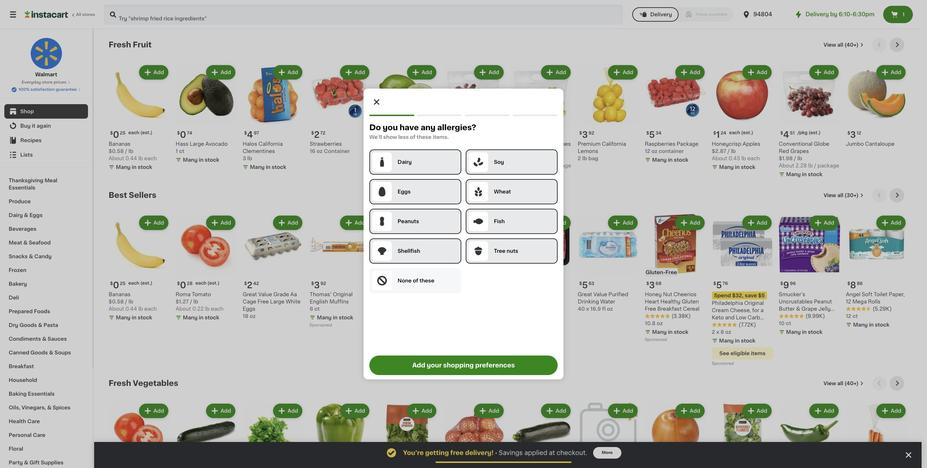 Task type: describe. For each thing, give the bounding box(es) containing it.
snacks & candy link
[[4, 250, 88, 264]]

product group containing 9
[[779, 214, 840, 338]]

10.8
[[645, 321, 656, 326]]

3 for honey nut cheerios heart healthy gluten free breakfast cereal
[[649, 282, 655, 290]]

/pkg inside "$4.51 per package (estimated)" element
[[798, 131, 808, 135]]

california for halos california clementines 3 lb
[[259, 142, 283, 147]]

beverages
[[9, 227, 36, 232]]

2 down "lifestyle"
[[712, 330, 715, 335]]

globe
[[814, 142, 830, 147]]

baking
[[9, 392, 27, 397]]

5 for $ 5 76
[[716, 282, 722, 290]]

best
[[109, 192, 127, 199]]

red inside the conventional globe red grapes $1.98 / lb about 2.28 lb / package
[[779, 149, 789, 154]]

$ for smucker's uncrustables peanut butter & grape jelly sandwich
[[781, 282, 783, 286]]

water
[[600, 300, 615, 305]]

product group containing 8
[[846, 214, 907, 330]]

• savings applied at checkout.
[[495, 451, 587, 456]]

0.44 for 0
[[125, 156, 137, 161]]

sponsored badge image for $ 3 92
[[310, 324, 332, 328]]

mega
[[853, 300, 867, 305]]

meat & seafood
[[9, 241, 51, 246]]

12 ct
[[846, 314, 858, 319]]

1 inside lime 42 1 each
[[377, 149, 379, 154]]

0 vertical spatial 8
[[850, 282, 856, 290]]

fresh vegetables
[[109, 380, 178, 388]]

main content containing 0
[[94, 29, 922, 469]]

23
[[455, 131, 460, 136]]

$20,
[[397, 293, 409, 299]]

1 vertical spatial essentials
[[28, 392, 55, 397]]

none
[[398, 279, 412, 284]]

$0.25 each (estimated) element for 0
[[109, 128, 170, 141]]

$ 0 33
[[378, 131, 394, 139]]

raspberries
[[645, 142, 676, 147]]

74
[[187, 131, 192, 136]]

everyday store prices link
[[22, 80, 71, 85]]

snacks
[[9, 254, 28, 259]]

bananas for each (est.)
[[109, 292, 131, 297]]

each inside honeycrisp apples $2.87 / lb about 0.43 lb each
[[748, 156, 760, 161]]

ct inside hass large avocado 1 ct
[[179, 149, 184, 154]]

92 for thomas' original english muffins
[[321, 282, 326, 286]]

& left pasta
[[38, 323, 42, 328]]

view all (40+) for fruit
[[824, 42, 859, 47]]

care for personal care
[[33, 433, 45, 438]]

2 item carousel region from the top
[[109, 188, 907, 371]]

sandwich
[[779, 314, 804, 319]]

lists link
[[4, 148, 88, 162]]

you're getting free delivery!
[[403, 451, 494, 456]]

for
[[752, 308, 760, 313]]

$5 for 5
[[758, 293, 765, 299]]

package inside sun harvest seedless red grapes $2.18 / lb about 2.4 lb / package
[[479, 163, 501, 168]]

item carousel region containing fresh vegetables
[[109, 377, 907, 469]]

1 item carousel region from the top
[[109, 38, 907, 183]]

wheat
[[494, 189, 511, 195]]

add inside button
[[412, 363, 425, 369]]

$ for great value purified drinking water
[[579, 282, 582, 286]]

do
[[369, 124, 381, 131]]

soft
[[862, 292, 873, 297]]

each inside $ 0 28 each (est.)
[[195, 282, 207, 286]]

$1.24 each (estimated) element
[[712, 128, 773, 141]]

baking essentials link
[[4, 388, 88, 401]]

view all (40+) button for fresh fruit
[[821, 38, 867, 52]]

low
[[736, 316, 747, 321]]

walmart link
[[30, 38, 62, 78]]

4 for $ 4 97
[[247, 131, 253, 139]]

original for cheese,
[[744, 301, 764, 306]]

party & gift supplies link
[[4, 456, 88, 469]]

0 horizontal spatial eggs
[[29, 213, 43, 218]]

34
[[656, 131, 662, 136]]

$ for jumbo cantaloupe
[[848, 131, 850, 136]]

/ inside roma tomato $1.27 / lb about 0.22 lb each
[[190, 300, 192, 305]]

baking essentials
[[9, 392, 55, 397]]

$ 8 86
[[848, 282, 863, 290]]

prepared
[[9, 309, 33, 314]]

tree
[[494, 249, 506, 254]]

view all (30+)
[[824, 193, 859, 198]]

sponsored badge image for $ 3 88
[[377, 355, 399, 359]]

canned goods & soups
[[9, 351, 71, 356]]

(9.99k)
[[806, 314, 825, 319]]

chuck,
[[524, 292, 542, 297]]

buy it again
[[20, 124, 51, 129]]

about inside sun harvest seedless red grapes $2.18 / lb about 2.4 lb / package
[[444, 163, 459, 168]]

delivery for delivery
[[650, 12, 672, 17]]

at
[[549, 451, 555, 456]]

3 for premium california lemons
[[582, 131, 588, 139]]

$0.58 for each (est.)
[[109, 300, 124, 305]]

aa
[[290, 292, 297, 297]]

$ for spend $20, save $5
[[378, 282, 381, 286]]

eggs inside the add your shopping preferences element
[[398, 189, 411, 195]]

california for premium california lemons 2 lb bag
[[602, 142, 626, 147]]

5 for $ 5 34
[[649, 131, 655, 139]]

& left gift
[[24, 461, 28, 466]]

18 inside 22 18
[[460, 282, 465, 286]]

$ for raspberries package
[[646, 131, 649, 136]]

3 for thomas' original english muffins
[[314, 282, 320, 290]]

you're
[[403, 451, 424, 456]]

bag
[[589, 156, 598, 161]]

spend $32, save $5
[[714, 293, 765, 299]]

have
[[400, 124, 419, 131]]

& left spices
[[47, 406, 51, 411]]

$ 1 24
[[714, 131, 726, 139]]

more button
[[593, 448, 622, 459]]

0 vertical spatial free
[[666, 270, 677, 275]]

dairy for dairy & eggs
[[9, 213, 23, 218]]

service type group
[[632, 7, 733, 22]]

peanuts
[[398, 219, 419, 224]]

view for 8
[[824, 193, 836, 198]]

meat
[[9, 241, 22, 246]]

(40+) for fruit
[[845, 42, 859, 47]]

all stores
[[76, 13, 95, 17]]

size
[[488, 292, 499, 297]]

health care
[[9, 419, 40, 425]]

original for muffins
[[333, 292, 353, 297]]

frozen link
[[4, 264, 88, 277]]

0.22
[[192, 307, 204, 312]]

honeycrisp apples $2.87 / lb about 0.43 lb each
[[712, 142, 761, 161]]

breakfast inside honey nut cheerios heart healthy gluten free breakfast cereal
[[658, 307, 682, 312]]

again
[[37, 124, 51, 129]]

applied
[[524, 451, 548, 456]]

1 vertical spatial of
[[413, 279, 418, 284]]

canned goods & soups link
[[4, 346, 88, 360]]

$ for thomas' original english muffins
[[311, 282, 314, 286]]

goods for canned
[[30, 351, 48, 356]]

oz inside great value grade aa cage free large white eggs 18 oz
[[250, 314, 256, 319]]

treatment tracker modal dialog
[[94, 443, 922, 469]]

oz inside raspberries package 12 oz container
[[652, 149, 658, 154]]

18 inside great value grade aa cage free large white eggs 18 oz
[[243, 314, 248, 319]]

5 for $ 5 23 /pkg (est.)
[[448, 131, 454, 139]]

(3.38k)
[[672, 314, 691, 319]]

sponsored badge image for $ 3 68
[[645, 338, 667, 342]]

2 up the cage
[[247, 282, 253, 290]]

more
[[602, 451, 613, 455]]

$ 5 23 /pkg (est.)
[[445, 131, 486, 139]]

$ for angel soft toilet paper, 12 mega rolls
[[848, 282, 850, 286]]

view all (40+) button for fresh vegetables
[[821, 377, 867, 391]]

(7.72k)
[[739, 323, 756, 328]]

$ for halos california clementines
[[244, 131, 247, 136]]

25 for 0
[[120, 131, 125, 136]]

household link
[[4, 374, 88, 388]]

ground,
[[543, 292, 564, 297]]

everyday store prices
[[22, 80, 66, 84]]

1 vertical spatial breakfast
[[9, 364, 34, 369]]

smucker's
[[779, 292, 806, 297]]

great value purified drinking water 40 x 16.9 fl oz
[[578, 292, 628, 312]]

$ 0 25 each (est.) for 0
[[110, 131, 152, 139]]

dry
[[9, 323, 18, 328]]

premium california lemons 2 lb bag
[[578, 142, 626, 161]]

4 for $ 4 51
[[783, 131, 789, 139]]

12 inside angel soft toilet paper, 12 mega rolls
[[846, 300, 851, 305]]

soy
[[494, 160, 504, 165]]

angel
[[846, 292, 861, 297]]

0.43
[[729, 156, 740, 161]]

delivery!
[[465, 451, 494, 456]]

rolls
[[868, 300, 881, 305]]

$0.25 each (estimated) element for each (est.)
[[109, 279, 170, 291]]

$4.51 per package (estimated) element
[[779, 128, 840, 141]]

dry goods & pasta
[[9, 323, 58, 328]]

gluten-free
[[646, 270, 677, 275]]

fish
[[494, 219, 505, 224]]

grapes inside green seedless grapes bag
[[553, 142, 571, 147]]

$ 3 92 for thomas' original english muffins
[[311, 282, 326, 290]]

1 inside "button"
[[903, 12, 905, 17]]

(40+) for vegetables
[[845, 381, 859, 387]]

grapes inside sun harvest seedless red grapes $2.18 / lb about 2.4 lb / package
[[455, 149, 474, 154]]

great for 5
[[578, 292, 592, 297]]

fresh for fresh fruit
[[109, 41, 131, 49]]

each (est.)
[[729, 131, 753, 135]]

seedless inside sun harvest seedless red grapes $2.18 / lb about 2.4 lb / package
[[476, 142, 499, 147]]

view for 3
[[824, 42, 836, 47]]

oz inside great value purified drinking water 40 x 16.9 fl oz
[[607, 307, 613, 312]]

lime
[[377, 142, 389, 147]]

great for 2
[[243, 292, 257, 297]]

94804
[[754, 12, 772, 17]]

96
[[790, 282, 796, 286]]

deli link
[[4, 291, 88, 305]]

dairy for dairy
[[398, 160, 412, 165]]

12 inside $ 3 12
[[857, 131, 862, 136]]

33
[[388, 131, 394, 136]]

2 left '72'
[[314, 131, 320, 139]]

/ inside honeycrisp apples $2.87 / lb about 0.43 lb each
[[728, 149, 730, 154]]

checkout.
[[557, 451, 587, 456]]

add your shopping preferences element
[[364, 89, 564, 380]]

$1.98
[[779, 156, 793, 161]]

42 inside lime 42 1 each
[[391, 142, 397, 147]]

22
[[448, 282, 459, 290]]

red inside sun harvest seedless red grapes $2.18 / lb about 2.4 lb / package
[[444, 149, 454, 154]]

12 inside raspberries package 12 oz container
[[645, 149, 650, 154]]



Task type: locate. For each thing, give the bounding box(es) containing it.
$5 down none of these
[[423, 293, 430, 299]]

dairy inside the add your shopping preferences element
[[398, 160, 412, 165]]

2 $ 0 25 each (est.) from the top
[[110, 282, 152, 290]]

uncrustables
[[779, 300, 813, 305]]

bananas
[[109, 142, 131, 147], [109, 292, 131, 297]]

dry goods & pasta link
[[4, 319, 88, 333]]

0 horizontal spatial x
[[586, 307, 589, 312]]

eggs up peanuts
[[398, 189, 411, 195]]

spend down $ 3 88
[[379, 293, 396, 299]]

savings
[[499, 451, 523, 456]]

$5 for 3
[[423, 293, 430, 299]]

2 great from the left
[[243, 292, 257, 297]]

all inside popup button
[[838, 193, 844, 198]]

1 0.44 from the top
[[125, 156, 137, 161]]

8 down "lifestyle"
[[721, 330, 724, 335]]

free up nut
[[666, 270, 677, 275]]

0 horizontal spatial california
[[259, 142, 283, 147]]

1 value from the left
[[594, 292, 607, 297]]

original up muffins on the left of the page
[[333, 292, 353, 297]]

$5.72 element
[[511, 279, 572, 291]]

large down grade
[[270, 300, 285, 305]]

large inside great value grade aa cage free large white eggs 18 oz
[[270, 300, 285, 305]]

2 save from the left
[[745, 293, 757, 299]]

these down the any
[[417, 135, 432, 140]]

$ inside $ 0 33
[[378, 131, 381, 136]]

& right meat
[[23, 241, 28, 246]]

2 horizontal spatial package
[[818, 163, 840, 168]]

1 vertical spatial eggs
[[29, 213, 43, 218]]

0 vertical spatial item carousel region
[[109, 38, 907, 183]]

1 horizontal spatial 8
[[850, 282, 856, 290]]

goods down condiments & sauces
[[30, 351, 48, 356]]

2 california from the left
[[259, 142, 283, 147]]

california up clementines
[[259, 142, 283, 147]]

in
[[199, 158, 204, 163], [400, 158, 405, 163], [668, 158, 673, 163], [132, 165, 136, 170], [735, 165, 740, 170], [266, 165, 271, 170], [534, 172, 539, 177], [802, 172, 807, 177], [467, 172, 472, 177], [132, 316, 136, 321], [199, 316, 204, 321], [333, 316, 338, 321], [869, 323, 874, 328], [802, 330, 807, 335], [668, 330, 673, 335], [735, 339, 740, 344]]

free inside great value grade aa cage free large white eggs 18 oz
[[258, 300, 269, 305]]

$4.81 per package (estimated) element
[[511, 128, 572, 141]]

2 $5 from the left
[[758, 293, 765, 299]]

it
[[32, 124, 35, 129]]

fresh left vegetables
[[109, 380, 131, 388]]

1 horizontal spatial grapes
[[553, 142, 571, 147]]

1 vertical spatial view all (40+) button
[[821, 377, 867, 391]]

dairy & eggs
[[9, 213, 43, 218]]

$0.58
[[109, 149, 124, 154], [109, 300, 124, 305]]

health
[[9, 419, 26, 425]]

large down "74"
[[190, 142, 204, 147]]

1 horizontal spatial 18
[[460, 282, 465, 286]]

instacart logo image
[[25, 10, 68, 19]]

bananas $0.58 / lb about 0.44 lb each for 0
[[109, 142, 157, 161]]

lb inside premium california lemons 2 lb bag
[[582, 156, 587, 161]]

$ for strawberries
[[311, 131, 314, 136]]

0 vertical spatial goods
[[19, 323, 37, 328]]

0 vertical spatial essentials
[[9, 185, 35, 191]]

free down heart
[[645, 307, 656, 312]]

great
[[578, 292, 592, 297], [243, 292, 257, 297]]

goods down "prepared foods"
[[19, 323, 37, 328]]

bounty select-a-size paper towels
[[444, 292, 499, 305]]

$ 3 88
[[378, 282, 394, 290]]

original up for
[[744, 301, 764, 306]]

1 horizontal spatial 42
[[391, 142, 397, 147]]

$ for honey nut cheerios heart healthy gluten free breakfast cereal
[[646, 282, 649, 286]]

dairy inside "dairy & eggs" link
[[9, 213, 23, 218]]

0 horizontal spatial great
[[243, 292, 257, 297]]

5 for $ 5 63
[[582, 282, 588, 290]]

1 /pkg from the left
[[798, 131, 808, 135]]

0 vertical spatial 18
[[460, 282, 465, 286]]

strawberries 16 oz container
[[310, 142, 350, 154]]

these right none
[[420, 279, 434, 284]]

oz down raspberries
[[652, 149, 658, 154]]

4 left 51
[[783, 131, 789, 139]]

foods
[[34, 309, 50, 314]]

0 vertical spatial fresh
[[109, 41, 131, 49]]

$ inside $ 2 72
[[311, 131, 314, 136]]

1 vertical spatial original
[[744, 301, 764, 306]]

3 down halos
[[243, 156, 246, 161]]

1 vertical spatial (40+)
[[845, 381, 859, 387]]

original inside philadelphia original cream cheese, for a keto and low carb lifestyle
[[744, 301, 764, 306]]

1 inside hass large avocado 1 ct
[[176, 149, 178, 154]]

/pkg right the "23"
[[463, 131, 473, 135]]

0 vertical spatial care
[[27, 419, 40, 425]]

1 vertical spatial view all (40+)
[[824, 381, 859, 387]]

grapes inside the conventional globe red grapes $1.98 / lb about 2.28 lb / package
[[791, 149, 809, 154]]

product group containing 22
[[444, 214, 505, 330]]

1 horizontal spatial package
[[550, 163, 571, 168]]

42 up the cage
[[253, 282, 259, 286]]

3 package from the left
[[479, 163, 501, 168]]

2 $0.58 from the top
[[109, 300, 124, 305]]

1 red from the left
[[779, 149, 789, 154]]

$ inside $ 2 42
[[244, 282, 247, 286]]

$ inside $ 1 24
[[714, 131, 716, 136]]

grape
[[802, 307, 817, 312]]

seedless
[[528, 142, 551, 147], [476, 142, 499, 147]]

essentials up oils, vinegars, & spices
[[28, 392, 55, 397]]

/pkg inside $ 5 23 /pkg (est.)
[[463, 131, 473, 135]]

red down the sun
[[444, 149, 454, 154]]

container
[[324, 149, 350, 154]]

0 vertical spatial 25
[[120, 131, 125, 136]]

0 horizontal spatial $ 3 92
[[311, 282, 326, 290]]

halos california clementines 3 lb
[[243, 142, 283, 161]]

save right $20,
[[410, 293, 422, 299]]

oz right 16
[[317, 149, 323, 154]]

1 (40+) from the top
[[845, 42, 859, 47]]

(est.) inside the $1.24 each (estimated) element
[[741, 131, 753, 135]]

1 fresh from the top
[[109, 41, 131, 49]]

original inside the thomas' original english muffins 6 ct
[[333, 292, 353, 297]]

1
[[903, 12, 905, 17], [716, 131, 720, 139], [176, 149, 178, 154], [377, 149, 379, 154]]

package down green seedless grapes bag
[[550, 163, 571, 168]]

fruit
[[133, 41, 152, 49]]

butter
[[779, 307, 795, 312]]

(30+)
[[845, 193, 859, 198]]

cereal
[[683, 307, 700, 312]]

none of these
[[398, 279, 434, 284]]

$32,
[[732, 293, 744, 299]]

1 vertical spatial 42
[[253, 282, 259, 286]]

about inside the conventional globe red grapes $1.98 / lb about 2.28 lb / package
[[779, 163, 795, 168]]

many
[[183, 158, 198, 163], [384, 158, 399, 163], [652, 158, 667, 163], [116, 165, 131, 170], [719, 165, 734, 170], [250, 165, 265, 170], [518, 172, 533, 177], [786, 172, 801, 177], [451, 172, 466, 177], [116, 316, 131, 321], [183, 316, 198, 321], [317, 316, 332, 321], [853, 323, 868, 328], [786, 330, 801, 335], [652, 330, 667, 335], [719, 339, 734, 344]]

eggs inside great value grade aa cage free large white eggs 18 oz
[[243, 307, 255, 312]]

88
[[388, 282, 394, 286]]

25 for each (est.)
[[120, 282, 125, 286]]

bananas $0.58 / lb about 0.44 lb each for each (est.)
[[109, 292, 157, 312]]

1 view all (40+) from the top
[[824, 42, 859, 47]]

2 horizontal spatial eggs
[[398, 189, 411, 195]]

2 $0.25 each (estimated) element from the top
[[109, 279, 170, 291]]

42 inside $ 2 42
[[253, 282, 259, 286]]

1 vertical spatial bananas
[[109, 292, 131, 297]]

5 left 34
[[649, 131, 655, 139]]

oz inside strawberries 16 oz container
[[317, 149, 323, 154]]

0 horizontal spatial 18
[[243, 314, 248, 319]]

0 vertical spatial 42
[[391, 142, 397, 147]]

oz down the cage
[[250, 314, 256, 319]]

0 horizontal spatial red
[[444, 149, 454, 154]]

honey
[[645, 292, 662, 297]]

1 vertical spatial large
[[270, 300, 285, 305]]

$ 4 51
[[781, 131, 795, 139]]

$ 0 25 each (est.) for each (est.)
[[110, 282, 152, 290]]

2 view all (40+) button from the top
[[821, 377, 867, 391]]

2 bananas from the top
[[109, 292, 131, 297]]

gift
[[30, 461, 40, 466]]

0 vertical spatial dairy
[[398, 160, 412, 165]]

2 vertical spatial item carousel region
[[109, 377, 907, 469]]

1 vertical spatial goods
[[30, 351, 48, 356]]

meal
[[45, 178, 57, 183]]

oils, vinegars, & spices link
[[4, 401, 88, 415]]

0 horizontal spatial breakfast
[[9, 364, 34, 369]]

1 horizontal spatial $ 3 92
[[579, 131, 594, 139]]

eggs
[[398, 189, 411, 195], [29, 213, 43, 218], [243, 307, 255, 312]]

great inside great value grade aa cage free large white eggs 18 oz
[[243, 292, 257, 297]]

oz down "lifestyle"
[[725, 330, 732, 335]]

buy
[[20, 124, 31, 129]]

2 4 from the left
[[247, 131, 253, 139]]

$ 3 12
[[848, 131, 862, 139]]

1 horizontal spatial dairy
[[398, 160, 412, 165]]

ct down mega
[[853, 314, 858, 319]]

ct inside the thomas' original english muffins 6 ct
[[314, 307, 320, 312]]

about 2.43 lb / package
[[511, 163, 571, 168]]

92
[[589, 131, 594, 136], [321, 282, 326, 286]]

$ inside $ 5 23 /pkg (est.)
[[445, 131, 448, 136]]

$ inside the $ 5 76
[[714, 282, 716, 286]]

3 all from the top
[[838, 381, 844, 387]]

5 left 76
[[716, 282, 722, 290]]

roma tomato $1.27 / lb about 0.22 lb each
[[176, 292, 223, 312]]

0 vertical spatial bananas
[[109, 142, 131, 147]]

dairy down produce
[[9, 213, 23, 218]]

all for 8
[[838, 193, 844, 198]]

0 vertical spatial $0.25 each (estimated) element
[[109, 128, 170, 141]]

1 button
[[883, 6, 913, 23]]

of right 'less'
[[410, 135, 416, 140]]

value for 2
[[258, 292, 272, 297]]

1 $0.25 each (estimated) element from the top
[[109, 128, 170, 141]]

dairy down 'less'
[[398, 160, 412, 165]]

100% satisfaction guarantee
[[19, 88, 77, 92]]

fresh left fruit
[[109, 41, 131, 49]]

value up the water
[[594, 292, 607, 297]]

california right premium
[[602, 142, 626, 147]]

shop link
[[4, 104, 88, 119]]

many in stock
[[183, 158, 219, 163], [384, 158, 420, 163], [652, 158, 689, 163], [116, 165, 152, 170], [719, 165, 756, 170], [250, 165, 286, 170], [518, 172, 555, 177], [786, 172, 823, 177], [451, 172, 487, 177], [116, 316, 152, 321], [183, 316, 219, 321], [317, 316, 353, 321], [853, 323, 890, 328], [786, 330, 823, 335], [652, 330, 689, 335], [719, 339, 756, 344]]

0 vertical spatial of
[[410, 135, 416, 140]]

$ for spend $32, save $5
[[714, 282, 716, 286]]

of inside the do you have any allergies? we'll show less of these items.
[[410, 135, 416, 140]]

92 up thomas'
[[321, 282, 326, 286]]

2 spend from the left
[[714, 293, 731, 299]]

0 vertical spatial view
[[824, 42, 836, 47]]

2 fresh from the top
[[109, 380, 131, 388]]

english
[[310, 300, 328, 305]]

great up the cage
[[243, 292, 257, 297]]

2 package from the left
[[818, 163, 840, 168]]

2 (40+) from the top
[[845, 381, 859, 387]]

1 seedless from the left
[[528, 142, 551, 147]]

1 vertical spatial bananas $0.58 / lb about 0.44 lb each
[[109, 292, 157, 312]]

ct right 6 at the left bottom of page
[[314, 307, 320, 312]]

1 horizontal spatial save
[[745, 293, 757, 299]]

shellfish
[[398, 249, 420, 254]]

18 right 22
[[460, 282, 465, 286]]

all for 3
[[838, 42, 844, 47]]

package right 2.4
[[479, 163, 501, 168]]

grapes down harvest
[[455, 149, 474, 154]]

about inside honeycrisp apples $2.87 / lb about 0.43 lb each
[[712, 156, 728, 161]]

$ inside $ 8 86
[[848, 282, 850, 286]]

package
[[550, 163, 571, 168], [818, 163, 840, 168], [479, 163, 501, 168]]

$ for lime 42
[[378, 131, 381, 136]]

care inside "link"
[[33, 433, 45, 438]]

1 bananas $0.58 / lb about 0.44 lb each from the top
[[109, 142, 157, 161]]

bananas for 0
[[109, 142, 131, 147]]

spend for 3
[[379, 293, 396, 299]]

$ inside $ 4 51
[[781, 131, 783, 136]]

1 vertical spatial 92
[[321, 282, 326, 286]]

0 vertical spatial $ 3 92
[[579, 131, 594, 139]]

$ 3 92 for premium california lemons
[[579, 131, 594, 139]]

3 item carousel region from the top
[[109, 377, 907, 469]]

3 view from the top
[[824, 381, 836, 387]]

$ inside $ 0 28 each (est.)
[[177, 282, 180, 286]]

x down "lifestyle"
[[716, 330, 720, 335]]

harvest
[[455, 142, 475, 147]]

oz right the 10.8
[[657, 321, 663, 326]]

0 vertical spatial these
[[417, 135, 432, 140]]

18 down the cage
[[243, 314, 248, 319]]

0 horizontal spatial dairy
[[9, 213, 23, 218]]

(est.)
[[140, 131, 152, 135], [741, 131, 753, 135], [809, 131, 821, 135], [474, 131, 486, 135], [140, 282, 152, 286], [208, 282, 220, 286]]

8 left 86
[[850, 282, 856, 290]]

0 horizontal spatial grapes
[[455, 149, 474, 154]]

1 vertical spatial 18
[[243, 314, 248, 319]]

breakfast link
[[4, 360, 88, 374]]

$ inside "$ 0 74"
[[177, 131, 180, 136]]

goods for dry
[[19, 323, 37, 328]]

delivery for delivery by 6:10-6:30pm
[[806, 12, 829, 17]]

2 vertical spatial all
[[838, 381, 844, 387]]

1 horizontal spatial x
[[716, 330, 720, 335]]

value inside great value grade aa cage free large white eggs 18 oz
[[258, 292, 272, 297]]

fresh for fresh vegetables
[[109, 380, 131, 388]]

3 left 68
[[649, 282, 655, 290]]

thanksgiving meal essentials
[[9, 178, 57, 191]]

22 18
[[448, 282, 465, 290]]

paper,
[[889, 292, 905, 297]]

6:10-
[[839, 12, 853, 17]]

x inside great value purified drinking water 40 x 16.9 fl oz
[[586, 307, 589, 312]]

package inside the conventional globe red grapes $1.98 / lb about 2.28 lb / package
[[818, 163, 840, 168]]

1 vertical spatial care
[[33, 433, 45, 438]]

eggs up beverages 'link'
[[29, 213, 43, 218]]

sauces
[[48, 337, 67, 342]]

1 horizontal spatial breakfast
[[658, 307, 682, 312]]

thanksgiving meal essentials link
[[4, 174, 88, 195]]

28
[[187, 282, 193, 286]]

essentials down 'thanksgiving'
[[9, 185, 35, 191]]

$ for premium california lemons
[[579, 131, 582, 136]]

(est.) inside $ 0 28 each (est.)
[[208, 282, 220, 286]]

bananas $0.58 / lb about 0.44 lb each
[[109, 142, 157, 161], [109, 292, 157, 312]]

great inside great value purified drinking water 40 x 16.9 fl oz
[[578, 292, 592, 297]]

5 left the "23"
[[448, 131, 454, 139]]

value for 5
[[594, 292, 607, 297]]

free inside honey nut cheerios heart healthy gluten free breakfast cereal
[[645, 307, 656, 312]]

breakfast down healthy
[[658, 307, 682, 312]]

value inside great value purified drinking water 40 x 16.9 fl oz
[[594, 292, 607, 297]]

main content
[[94, 29, 922, 469]]

92 up premium
[[589, 131, 594, 136]]

1 horizontal spatial large
[[270, 300, 285, 305]]

1 vertical spatial 8
[[721, 330, 724, 335]]

2 view all (40+) from the top
[[824, 381, 859, 387]]

2 /pkg from the left
[[463, 131, 473, 135]]

1 vertical spatial fresh
[[109, 380, 131, 388]]

0 vertical spatial (40+)
[[845, 42, 859, 47]]

of right none
[[413, 279, 418, 284]]

0 horizontal spatial large
[[190, 142, 204, 147]]

$ inside $ 5 34
[[646, 131, 649, 136]]

sponsored badge image
[[310, 324, 332, 328], [645, 338, 667, 342], [377, 355, 399, 359], [712, 362, 734, 366]]

candy
[[34, 254, 52, 259]]

2.28
[[796, 163, 807, 168]]

3 left 88
[[381, 282, 387, 290]]

1 great from the left
[[578, 292, 592, 297]]

$0.28 each (estimated) element
[[176, 279, 237, 291]]

$ inside $ 9 96
[[781, 282, 783, 286]]

1 horizontal spatial california
[[602, 142, 626, 147]]

2 bananas $0.58 / lb about 0.44 lb each from the top
[[109, 292, 157, 312]]

0 vertical spatial x
[[586, 307, 589, 312]]

seedless down "$4.81 per package (estimated)" element
[[528, 142, 551, 147]]

seedless down $5.23 per package (estimated) element
[[476, 142, 499, 147]]

92 for premium california lemons
[[589, 131, 594, 136]]

grapes down "$4.81 per package (estimated)" element
[[553, 142, 571, 147]]

2 down lemons
[[578, 156, 581, 161]]

0 horizontal spatial free
[[258, 300, 269, 305]]

0 vertical spatial original
[[333, 292, 353, 297]]

california inside the halos california clementines 3 lb
[[259, 142, 283, 147]]

dairy & eggs link
[[4, 209, 88, 222]]

beef
[[511, 292, 523, 297]]

cantaloupe
[[865, 142, 895, 147]]

0 horizontal spatial 42
[[253, 282, 259, 286]]

1 view all (40+) button from the top
[[821, 38, 867, 52]]

1 bananas from the top
[[109, 142, 131, 147]]

your
[[427, 363, 442, 369]]

0 vertical spatial breakfast
[[658, 307, 682, 312]]

2 horizontal spatial free
[[666, 270, 677, 275]]

walmart logo image
[[30, 38, 62, 70]]

lb inside the halos california clementines 3 lb
[[247, 156, 252, 161]]

/pkg right 51
[[798, 131, 808, 135]]

0 vertical spatial eggs
[[398, 189, 411, 195]]

1 horizontal spatial free
[[645, 307, 656, 312]]

0.44 for each (est.)
[[125, 307, 137, 312]]

1 vertical spatial 25
[[120, 282, 125, 286]]

$ inside $ 3 88
[[378, 282, 381, 286]]

frozen
[[9, 268, 26, 273]]

1 vertical spatial dairy
[[9, 213, 23, 218]]

spend up the philadelphia
[[714, 293, 731, 299]]

1 horizontal spatial great
[[578, 292, 592, 297]]

1 save from the left
[[410, 293, 422, 299]]

0
[[113, 131, 119, 139], [180, 131, 186, 139], [381, 131, 387, 139], [113, 282, 119, 290], [180, 282, 186, 290]]

$0.58 for 0
[[109, 149, 124, 154]]

care for health care
[[27, 419, 40, 425]]

1 vertical spatial free
[[258, 300, 269, 305]]

free right the cage
[[258, 300, 269, 305]]

2 view from the top
[[824, 193, 836, 198]]

$ for great value grade aa cage free large white eggs
[[244, 282, 247, 286]]

1 4 from the left
[[783, 131, 789, 139]]

2 0.44 from the top
[[125, 307, 137, 312]]

0 vertical spatial bananas $0.58 / lb about 0.44 lb each
[[109, 142, 157, 161]]

ct right 10
[[786, 321, 791, 326]]

save for 3
[[410, 293, 422, 299]]

beef chuck, ground, 80%/20% button
[[511, 214, 572, 323]]

1 horizontal spatial eggs
[[243, 307, 255, 312]]

thanksgiving
[[9, 178, 43, 183]]

walmart
[[35, 72, 57, 77]]

1 vertical spatial $0.25 each (estimated) element
[[109, 279, 170, 291]]

1 view from the top
[[824, 42, 836, 47]]

1 vertical spatial these
[[420, 279, 434, 284]]

great up drinking
[[578, 292, 592, 297]]

care down vinegars,
[[27, 419, 40, 425]]

5 left 63
[[582, 282, 588, 290]]

product group
[[109, 64, 170, 172], [176, 64, 237, 165], [243, 64, 304, 172], [310, 64, 371, 155], [377, 64, 438, 165], [444, 64, 505, 180], [511, 64, 572, 180], [578, 64, 639, 162], [645, 64, 706, 165], [712, 64, 773, 172], [779, 64, 840, 180], [846, 64, 907, 148], [109, 214, 170, 323], [176, 214, 237, 323], [243, 214, 304, 320], [310, 214, 371, 330], [377, 214, 438, 361], [444, 214, 505, 330], [511, 214, 572, 323], [578, 214, 639, 313], [645, 214, 706, 344], [712, 214, 773, 368], [779, 214, 840, 338], [846, 214, 907, 330], [109, 403, 170, 469], [176, 403, 237, 469], [243, 403, 304, 469], [310, 403, 371, 469], [377, 403, 438, 469], [444, 403, 505, 469], [511, 403, 572, 469], [578, 403, 639, 469], [645, 403, 706, 469], [712, 403, 773, 469], [779, 403, 840, 469], [846, 403, 907, 469]]

allergies?
[[437, 124, 476, 131]]

2 seedless from the left
[[476, 142, 499, 147]]

1 vertical spatial $ 0 25 each (est.)
[[110, 282, 152, 290]]

0 vertical spatial view all (40+) button
[[821, 38, 867, 52]]

42 down the show
[[391, 142, 397, 147]]

delivery inside button
[[650, 12, 672, 17]]

spend
[[379, 293, 396, 299], [714, 293, 731, 299]]

save right $32,
[[745, 293, 757, 299]]

0 horizontal spatial original
[[333, 292, 353, 297]]

pasta
[[44, 323, 58, 328]]

3 for spend $20, save $5
[[381, 282, 387, 290]]

package
[[677, 142, 699, 147]]

2 value from the left
[[258, 292, 272, 297]]

1 vertical spatial all
[[838, 193, 844, 198]]

40
[[578, 307, 585, 312]]

ct down hass
[[179, 149, 184, 154]]

$ 3 92 up premium
[[579, 131, 594, 139]]

2 vertical spatial free
[[645, 307, 656, 312]]

$ 2 42
[[244, 282, 259, 290]]

$ 3 92 up thomas'
[[311, 282, 326, 290]]

3 up premium
[[582, 131, 588, 139]]

(est.) inside $ 5 23 /pkg (est.)
[[474, 131, 486, 135]]

breakfast up household
[[9, 364, 34, 369]]

& left soups
[[49, 351, 53, 356]]

1 horizontal spatial original
[[744, 301, 764, 306]]

1 california from the left
[[602, 142, 626, 147]]

see
[[720, 351, 730, 356]]

about inside roma tomato $1.27 / lb about 0.22 lb each
[[176, 307, 191, 312]]

$5.23 per package (estimated) element
[[444, 128, 505, 141]]

seedless inside green seedless grapes bag
[[528, 142, 551, 147]]

view inside popup button
[[824, 193, 836, 198]]

1 $5 from the left
[[423, 293, 430, 299]]

$ inside $ 3 12
[[848, 131, 850, 136]]

0 horizontal spatial 4
[[247, 131, 253, 139]]

2 all from the top
[[838, 193, 844, 198]]

$0.25 each (estimated) element
[[109, 128, 170, 141], [109, 279, 170, 291]]

jumbo
[[846, 142, 864, 147]]

& inside the "smucker's uncrustables peanut butter & grape jelly sandwich"
[[796, 307, 800, 312]]

1 horizontal spatial 4
[[783, 131, 789, 139]]

0 vertical spatial 92
[[589, 131, 594, 136]]

items.
[[433, 135, 449, 140]]

california inside premium california lemons 2 lb bag
[[602, 142, 626, 147]]

view all (40+) for vegetables
[[824, 381, 859, 387]]

vinegars,
[[22, 406, 46, 411]]

1 horizontal spatial /pkg
[[798, 131, 808, 135]]

3 inside the halos california clementines 3 lb
[[243, 156, 246, 161]]

$ inside $ 4 97
[[244, 131, 247, 136]]

thomas'
[[310, 292, 332, 297]]

(est.) inside "$4.51 per package (estimated)" element
[[809, 131, 821, 135]]

essentials inside thanksgiving meal essentials
[[9, 185, 35, 191]]

conventional globe red grapes $1.98 / lb about 2.28 lb / package
[[779, 142, 840, 168]]

1 25 from the top
[[120, 131, 125, 136]]

3 up jumbo
[[850, 131, 856, 139]]

each inside lime 42 1 each
[[380, 149, 393, 154]]

care up floral link
[[33, 433, 45, 438]]

2 horizontal spatial grapes
[[791, 149, 809, 154]]

1 package from the left
[[550, 163, 571, 168]]

1 all from the top
[[838, 42, 844, 47]]

1 horizontal spatial 92
[[589, 131, 594, 136]]

oz right fl
[[607, 307, 613, 312]]

bag
[[511, 149, 521, 154]]

1 $ 0 25 each (est.) from the top
[[110, 131, 152, 139]]

$ inside $ 5 63
[[579, 282, 582, 286]]

$5 up a
[[758, 293, 765, 299]]

3 for jumbo cantaloupe
[[850, 131, 856, 139]]

4 left 97
[[247, 131, 253, 139]]

apples
[[743, 142, 761, 147]]

red up the $1.98
[[779, 149, 789, 154]]

0 horizontal spatial spend
[[379, 293, 396, 299]]

1 vertical spatial 0.44
[[125, 307, 137, 312]]

large inside hass large avocado 1 ct
[[190, 142, 204, 147]]

1 $0.58 from the top
[[109, 149, 124, 154]]

save for 5
[[745, 293, 757, 299]]

dairy
[[398, 160, 412, 165], [9, 213, 23, 218]]

None search field
[[104, 4, 623, 25]]

& up beverages
[[24, 213, 28, 218]]

package down globe
[[818, 163, 840, 168]]

x right 40
[[586, 307, 589, 312]]

these inside the do you have any allergies? we'll show less of these items.
[[417, 135, 432, 140]]

0 horizontal spatial save
[[410, 293, 422, 299]]

$ inside $ 3 68
[[646, 282, 649, 286]]

0 vertical spatial $0.58
[[109, 149, 124, 154]]

& left candy
[[29, 254, 33, 259]]

california
[[602, 142, 626, 147], [259, 142, 283, 147]]

1 spend from the left
[[379, 293, 396, 299]]

2 red from the left
[[444, 149, 454, 154]]

2 inside premium california lemons 2 lb bag
[[578, 156, 581, 161]]

1 vertical spatial $0.58
[[109, 300, 124, 305]]

& down uncrustables
[[796, 307, 800, 312]]

oils, vinegars, & spices
[[9, 406, 70, 411]]

1 horizontal spatial delivery
[[806, 12, 829, 17]]

0 horizontal spatial seedless
[[476, 142, 499, 147]]

2 25 from the top
[[120, 282, 125, 286]]

grapes down conventional
[[791, 149, 809, 154]]

cheese,
[[730, 308, 751, 313]]

2 vertical spatial eggs
[[243, 307, 255, 312]]

& left sauces
[[42, 337, 46, 342]]

nuts
[[507, 249, 518, 254]]

1 horizontal spatial $5
[[758, 293, 765, 299]]

2 x 8 oz
[[712, 330, 732, 335]]

product group containing 1
[[712, 64, 773, 172]]

$ for hass large avocado
[[177, 131, 180, 136]]

spend for 5
[[714, 293, 731, 299]]

item carousel region
[[109, 38, 907, 183], [109, 188, 907, 371], [109, 377, 907, 469]]

eggs down the cage
[[243, 307, 255, 312]]

3 up thomas'
[[314, 282, 320, 290]]

each inside roma tomato $1.27 / lb about 0.22 lb each
[[211, 307, 223, 312]]

soups
[[55, 351, 71, 356]]

value left grade
[[258, 292, 272, 297]]

1 horizontal spatial spend
[[714, 293, 731, 299]]

1 horizontal spatial value
[[594, 292, 607, 297]]

1 vertical spatial item carousel region
[[109, 188, 907, 371]]



Task type: vqa. For each thing, say whether or not it's contained in the screenshot.


